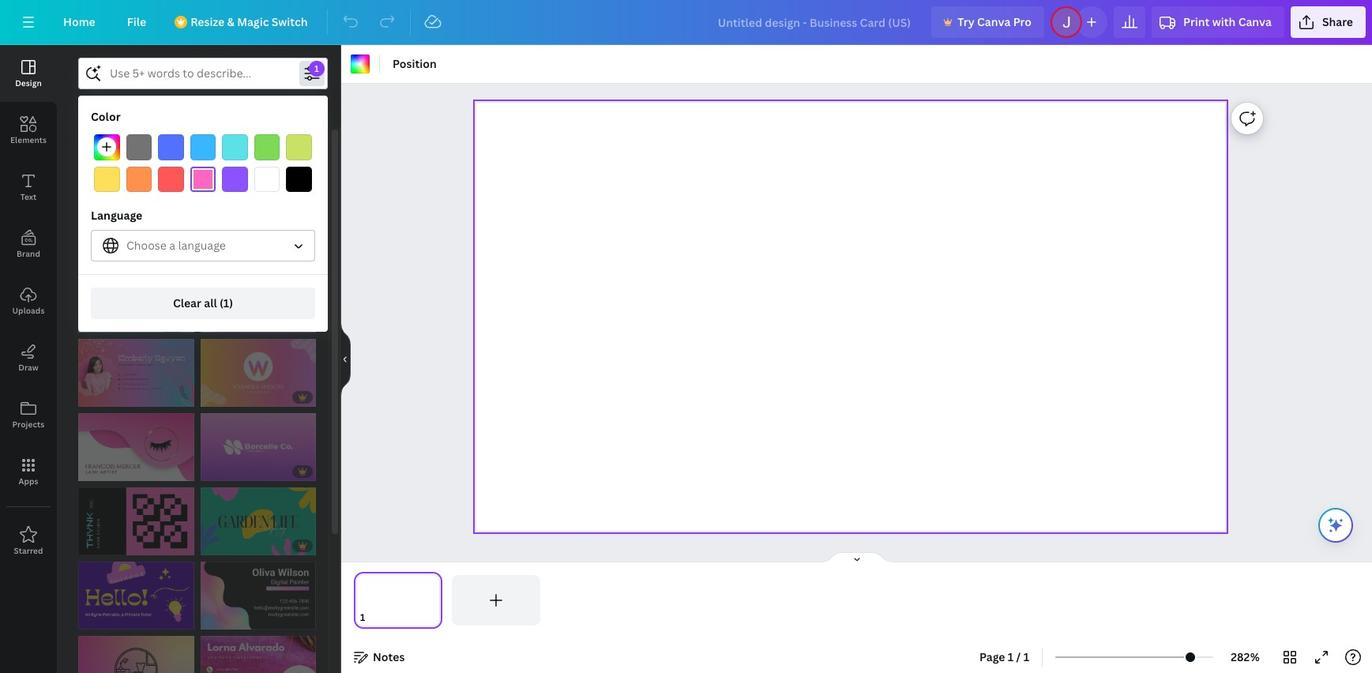 Task type: locate. For each thing, give the bounding box(es) containing it.
yellow & purple modern gradient company business card group
[[200, 339, 316, 407]]

green black futuristic game studio business card group
[[78, 488, 194, 556]]

business inside button
[[187, 147, 234, 162]]

position button
[[386, 51, 443, 77]]

business card button
[[78, 140, 171, 171]]

1 horizontal spatial canva
[[1239, 14, 1272, 29]]

2 1 from the left
[[1024, 650, 1030, 665]]

&
[[227, 14, 235, 29]]

uploads
[[12, 305, 45, 316]]

position
[[393, 56, 437, 71]]

white image
[[254, 166, 280, 192], [254, 166, 280, 192]]

projects button
[[0, 386, 57, 443]]

1 left /
[[1008, 650, 1014, 665]]

#737373 button
[[126, 134, 152, 160]]

add a new color image
[[94, 134, 120, 160], [94, 134, 120, 160]]

hide image
[[341, 321, 351, 397]]

Yellow button
[[94, 166, 120, 192]]

business inside button
[[88, 147, 135, 162]]

light blue image
[[190, 134, 216, 160], [190, 134, 216, 160]]

White button
[[254, 166, 280, 192]]

pink button
[[282, 140, 323, 171]]

(1)
[[220, 296, 233, 311]]

1 canva from the left
[[978, 14, 1011, 29]]

pink modern beauty business card group
[[78, 413, 194, 481]]

try canva pro button
[[932, 6, 1045, 38]]

business
[[88, 147, 135, 162], [187, 147, 234, 162]]

1 horizontal spatial 1
[[1024, 650, 1030, 665]]

0 horizontal spatial 1
[[1008, 650, 1014, 665]]

2 canva from the left
[[1239, 14, 1272, 29]]

Coral red button
[[158, 166, 184, 192]]

0 horizontal spatial canva
[[978, 14, 1011, 29]]

home
[[63, 14, 95, 29]]

grass green image
[[254, 134, 280, 160], [254, 134, 280, 160]]

elements button
[[0, 102, 57, 159]]

Turquoise blue button
[[222, 134, 248, 160]]

templates button
[[78, 96, 214, 126]]

royal blue image
[[158, 134, 184, 160]]

business card
[[88, 147, 161, 162]]

page 1 / 1
[[980, 650, 1030, 665]]

card
[[137, 147, 161, 162]]

brand
[[17, 248, 40, 259]]

canva right 'try'
[[978, 14, 1011, 29]]

red and blue aesthetic professional content creator business card image
[[78, 339, 194, 407]]

Orange button
[[126, 166, 152, 192]]

1 right /
[[1024, 650, 1030, 665]]

purple image
[[222, 166, 248, 192]]

canva right with
[[1239, 14, 1272, 29]]

2 business from the left
[[187, 147, 234, 162]]

purple dreamy aesthetic apparel gift voucher business card group
[[200, 190, 316, 258]]

orange image
[[126, 166, 152, 192]]

1 horizontal spatial business
[[187, 147, 234, 162]]

business up pink button
[[187, 147, 234, 162]]

282% button
[[1220, 645, 1272, 670]]

coral red image
[[158, 166, 184, 192], [158, 166, 184, 192]]

file
[[127, 14, 146, 29]]

pink image
[[190, 166, 216, 192]]

Light blue button
[[190, 134, 216, 160]]

text button
[[0, 159, 57, 216]]

canva inside dropdown button
[[1239, 14, 1272, 29]]

apps button
[[0, 443, 57, 500]]

royal blue image
[[158, 134, 184, 160]]

text
[[20, 191, 37, 202]]

clear all (1)
[[173, 296, 233, 311]]

color
[[91, 109, 121, 124]]

canva
[[978, 14, 1011, 29], [1239, 14, 1272, 29]]

0 horizontal spatial business
[[88, 147, 135, 162]]

lime image
[[286, 134, 312, 160]]

print with canva
[[1184, 14, 1272, 29]]

Design title text field
[[705, 6, 926, 38]]

pro
[[1014, 14, 1032, 29]]

purple image
[[222, 166, 248, 192]]

turquoise blue image
[[222, 134, 248, 160]]

yellow image
[[94, 166, 120, 192], [94, 166, 120, 192]]

business for business cards
[[187, 147, 234, 162]]

with
[[1213, 14, 1236, 29]]

share
[[1323, 14, 1354, 29]]

business up the yellow button
[[88, 147, 135, 162]]

blue yellow vibrant playful illustration private tutor business card group
[[78, 562, 194, 630]]

clear all (1) button
[[91, 288, 315, 319]]

projects
[[12, 419, 45, 430]]

1 business from the left
[[88, 147, 135, 162]]

black image
[[286, 166, 312, 192], [286, 166, 312, 192]]

1 1 from the left
[[1008, 650, 1014, 665]]

notes
[[373, 650, 405, 665]]

1
[[1008, 650, 1014, 665], [1024, 650, 1030, 665]]



Task type: vqa. For each thing, say whether or not it's contained in the screenshot.
team at left
no



Task type: describe. For each thing, give the bounding box(es) containing it.
starred button
[[0, 513, 57, 570]]

main menu bar
[[0, 0, 1373, 45]]

purple dreamy aesthetic apparel gift voucher business card image
[[200, 190, 316, 258]]

uploads button
[[0, 273, 57, 330]]

starred
[[14, 545, 43, 556]]

choose
[[126, 238, 167, 253]]

brand button
[[0, 216, 57, 273]]

side panel tab list
[[0, 45, 57, 570]]

#737373 image
[[126, 134, 152, 160]]

Use 5+ words to describe... search field
[[110, 58, 296, 89]]

#ffffff image
[[351, 55, 370, 73]]

#737373 image
[[126, 134, 152, 160]]

resize
[[191, 14, 225, 29]]

Pink button
[[190, 166, 216, 192]]

notes button
[[348, 645, 411, 670]]

turquoise blue image
[[222, 134, 248, 160]]

file button
[[114, 6, 159, 38]]

business cards button
[[177, 140, 275, 171]]

try canva pro
[[958, 14, 1032, 29]]

business cards
[[187, 147, 266, 162]]

282%
[[1232, 650, 1260, 665]]

lime image
[[286, 134, 312, 160]]

resize & magic switch
[[191, 14, 308, 29]]

pink image
[[190, 166, 216, 192]]

design
[[15, 77, 42, 89]]

pink and blue abstract geometry financial manager business card image
[[78, 265, 194, 333]]

canva inside button
[[978, 14, 1011, 29]]

print
[[1184, 14, 1210, 29]]

Purple button
[[222, 166, 248, 192]]

page 1 image
[[354, 575, 443, 626]]

black and pink pastel gradient studio business card group
[[200, 562, 316, 630]]

switch
[[272, 14, 308, 29]]

white and purple modern company  business card landscape group
[[200, 413, 316, 481]]

pink
[[291, 147, 314, 162]]

magic
[[237, 14, 269, 29]]

draw button
[[0, 330, 57, 386]]

Language button
[[91, 230, 315, 262]]

professional manicurist for nail art services salon business card group
[[78, 190, 194, 258]]

Page title text field
[[372, 610, 379, 626]]

cards
[[236, 147, 266, 162]]

share button
[[1291, 6, 1366, 38]]

home link
[[51, 6, 108, 38]]

draw
[[18, 362, 39, 373]]

print with canva button
[[1152, 6, 1285, 38]]

templates
[[118, 103, 174, 118]]

language
[[178, 238, 226, 253]]

design button
[[0, 45, 57, 102]]

resize & magic switch button
[[165, 6, 321, 38]]

language
[[91, 208, 143, 223]]

canva assistant image
[[1327, 516, 1346, 535]]

elements
[[10, 134, 47, 145]]

clear
[[173, 296, 201, 311]]

a
[[169, 238, 175, 253]]

try
[[958, 14, 975, 29]]

purple dreamy aesthetic apparel thanks card business card image
[[200, 265, 316, 333]]

choose a language
[[126, 238, 226, 253]]

green abstract garden life business card group
[[200, 488, 316, 556]]

apps
[[19, 476, 38, 487]]

Black button
[[286, 166, 312, 192]]

Royal blue button
[[158, 134, 184, 160]]

/
[[1017, 650, 1021, 665]]

purple dreamy aesthetic apparel thanks card business card group
[[200, 265, 316, 333]]

color option group
[[91, 131, 315, 195]]

Lime button
[[286, 134, 312, 160]]

business for business card
[[88, 147, 135, 162]]

orange image
[[126, 166, 152, 192]]

hide pages image
[[819, 552, 895, 564]]

Grass green button
[[254, 134, 280, 160]]

page
[[980, 650, 1006, 665]]

all
[[204, 296, 217, 311]]



